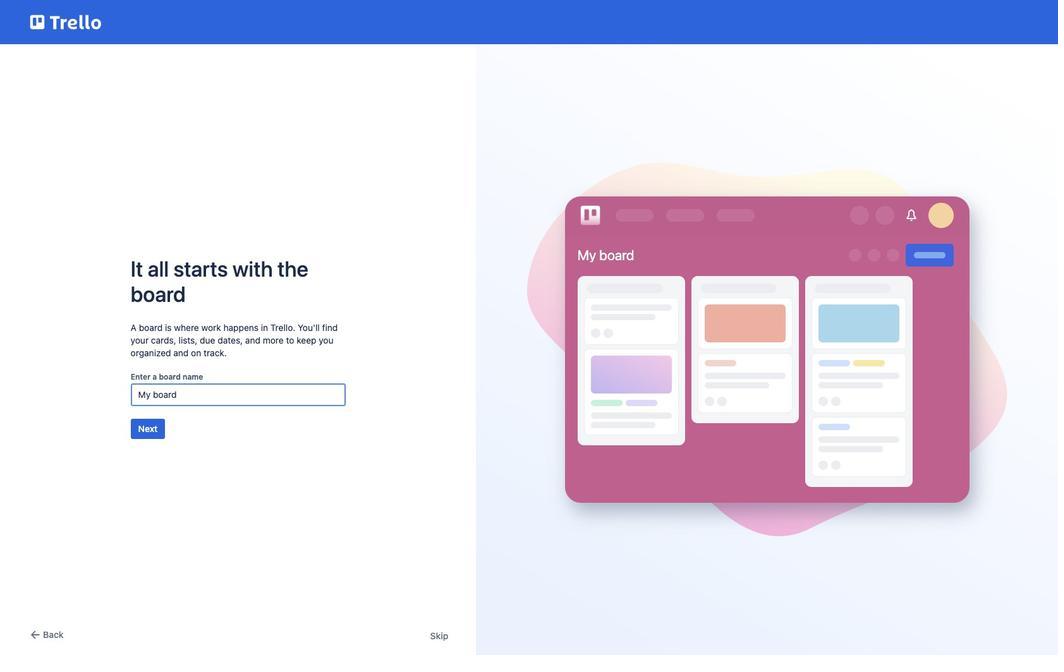 Task type: locate. For each thing, give the bounding box(es) containing it.
next
[[138, 423, 158, 434]]

and down happens
[[245, 335, 261, 346]]

skip
[[430, 631, 449, 642]]

back
[[43, 630, 64, 641]]

find
[[322, 322, 338, 333]]

0 horizontal spatial and
[[173, 347, 189, 358]]

1 horizontal spatial trello image
[[578, 203, 603, 228]]

board
[[600, 247, 635, 264], [131, 281, 186, 306], [139, 322, 163, 333], [159, 372, 181, 382]]

board up the is
[[131, 281, 186, 306]]

trello image
[[28, 8, 104, 37], [578, 203, 603, 228]]

0 vertical spatial and
[[245, 335, 261, 346]]

with
[[233, 256, 273, 281]]

board right 'my'
[[600, 247, 635, 264]]

Enter a board name text field
[[131, 384, 346, 406]]

where
[[174, 322, 199, 333]]

happens
[[224, 322, 259, 333]]

keep
[[297, 335, 316, 346]]

skip button
[[430, 630, 449, 643]]

trello.
[[271, 322, 295, 333]]

the
[[278, 256, 308, 281]]

and
[[245, 335, 261, 346], [173, 347, 189, 358]]

0 horizontal spatial trello image
[[28, 8, 104, 37]]

board up your
[[139, 322, 163, 333]]

name
[[183, 372, 203, 382]]

0 vertical spatial trello image
[[28, 8, 104, 37]]

and down lists,
[[173, 347, 189, 358]]

you
[[319, 335, 334, 346]]



Task type: describe. For each thing, give the bounding box(es) containing it.
board inside a board is where work happens in trello. you'll find your cards, lists, due dates, and more to keep you organized and on track.
[[139, 322, 163, 333]]

your
[[131, 335, 149, 346]]

a
[[153, 372, 157, 382]]

enter a board name
[[131, 372, 203, 382]]

board right a
[[159, 372, 181, 382]]

back button
[[28, 628, 64, 643]]

organized
[[131, 347, 171, 358]]

in
[[261, 322, 268, 333]]

cards,
[[151, 335, 176, 346]]

due
[[200, 335, 215, 346]]

all
[[148, 256, 169, 281]]

a
[[131, 322, 137, 333]]

a board is where work happens in trello. you'll find your cards, lists, due dates, and more to keep you organized and on track.
[[131, 322, 338, 358]]

1 vertical spatial trello image
[[578, 203, 603, 228]]

to
[[286, 335, 294, 346]]

dates,
[[218, 335, 243, 346]]

more
[[263, 335, 284, 346]]

on
[[191, 347, 201, 358]]

1 horizontal spatial and
[[245, 335, 261, 346]]

my board
[[578, 247, 635, 264]]

next button
[[131, 419, 165, 439]]

it all starts with the board
[[131, 256, 308, 306]]

is
[[165, 322, 172, 333]]

you'll
[[298, 322, 320, 333]]

it
[[131, 256, 143, 281]]

board inside it all starts with the board
[[131, 281, 186, 306]]

enter
[[131, 372, 151, 382]]

track.
[[204, 347, 227, 358]]

lists,
[[179, 335, 198, 346]]

1 vertical spatial and
[[173, 347, 189, 358]]

work
[[201, 322, 221, 333]]

starts
[[174, 256, 228, 281]]

my
[[578, 247, 596, 264]]



Task type: vqa. For each thing, say whether or not it's contained in the screenshot.
"Customize Views" icon
no



